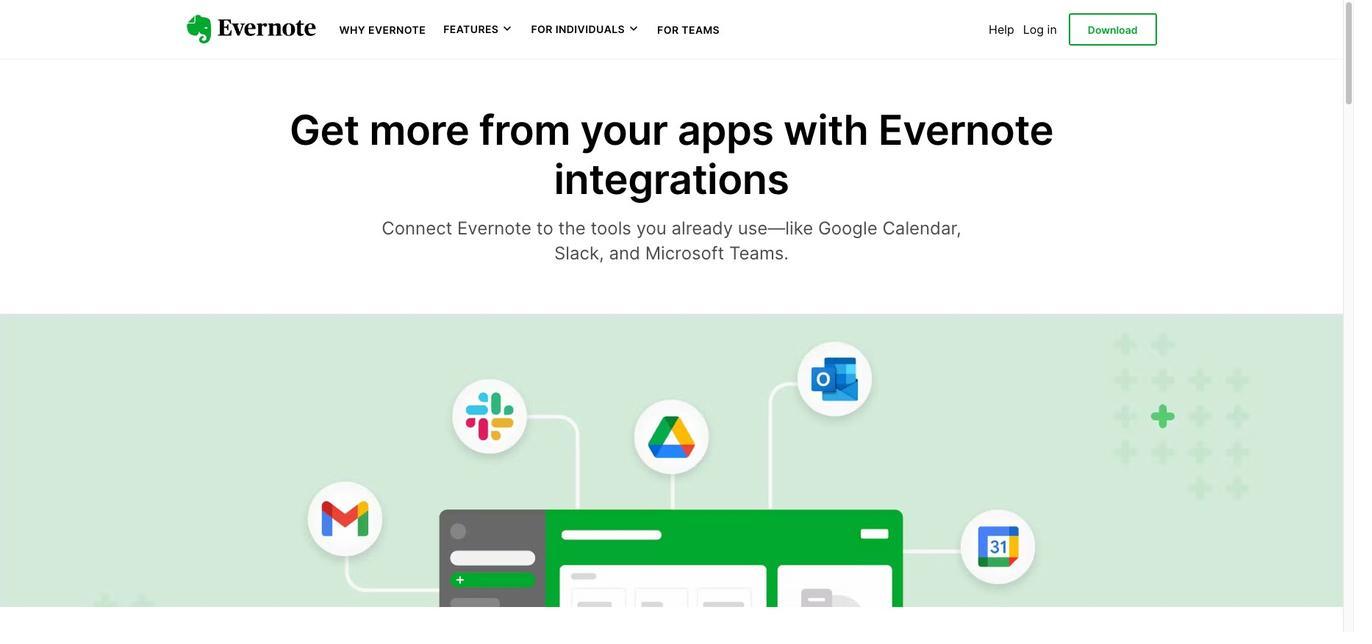 Task type: describe. For each thing, give the bounding box(es) containing it.
individuals
[[556, 23, 625, 35]]

connect evernote to the tools you already use—like google calendar, slack, and microsoft teams.
[[382, 218, 962, 264]]

why
[[339, 24, 366, 36]]

help
[[989, 22, 1015, 37]]

get more from your apps with evernote integrations
[[290, 105, 1054, 205]]

already
[[672, 218, 733, 239]]

teams
[[682, 24, 720, 36]]

in
[[1048, 22, 1057, 37]]

use—like
[[738, 218, 814, 239]]

slack,
[[555, 243, 604, 264]]

with
[[784, 105, 869, 155]]

evernote for why evernote
[[369, 24, 426, 36]]

features button
[[444, 22, 514, 37]]

connect
[[382, 218, 453, 239]]

evernote logo image
[[186, 15, 316, 44]]

google
[[819, 218, 878, 239]]

for teams
[[658, 24, 720, 36]]

for individuals
[[531, 23, 625, 35]]

evernote for connect evernote to the tools you already use—like google calendar, slack, and microsoft teams.
[[457, 218, 532, 239]]

why evernote link
[[339, 22, 426, 37]]

microsoft
[[646, 243, 725, 264]]



Task type: vqa. For each thing, say whether or not it's contained in the screenshot.
169.99
no



Task type: locate. For each thing, give the bounding box(es) containing it.
log in
[[1024, 22, 1057, 37]]

1 vertical spatial evernote
[[879, 105, 1054, 155]]

log
[[1024, 22, 1044, 37]]

evernote inside "get more from your apps with evernote integrations"
[[879, 105, 1054, 155]]

from
[[479, 105, 571, 155]]

0 vertical spatial evernote
[[369, 24, 426, 36]]

0 horizontal spatial for
[[531, 23, 553, 35]]

download link
[[1069, 13, 1157, 46]]

for for for individuals
[[531, 23, 553, 35]]

for left teams
[[658, 24, 679, 36]]

more
[[369, 105, 470, 155]]

evernote
[[369, 24, 426, 36], [879, 105, 1054, 155], [457, 218, 532, 239]]

why evernote
[[339, 24, 426, 36]]

for
[[531, 23, 553, 35], [658, 24, 679, 36]]

1 horizontal spatial evernote
[[457, 218, 532, 239]]

for teams link
[[658, 22, 720, 37]]

for left individuals
[[531, 23, 553, 35]]

for for for teams
[[658, 24, 679, 36]]

for individuals button
[[531, 22, 640, 37]]

apps
[[678, 105, 774, 155]]

0 horizontal spatial evernote
[[369, 24, 426, 36]]

get
[[290, 105, 360, 155]]

log in link
[[1024, 22, 1057, 37]]

teams.
[[730, 243, 789, 264]]

and
[[609, 243, 641, 264]]

help link
[[989, 22, 1015, 37]]

download
[[1088, 23, 1138, 36]]

to
[[537, 218, 554, 239]]

for inside button
[[531, 23, 553, 35]]

1 horizontal spatial for
[[658, 24, 679, 36]]

you
[[637, 218, 667, 239]]

the
[[559, 218, 586, 239]]

your
[[580, 105, 668, 155]]

2 horizontal spatial evernote
[[879, 105, 1054, 155]]

evernote integrations image
[[0, 313, 1344, 633]]

evernote inside the connect evernote to the tools you already use—like google calendar, slack, and microsoft teams.
[[457, 218, 532, 239]]

calendar,
[[883, 218, 962, 239]]

tools
[[591, 218, 632, 239]]

2 vertical spatial evernote
[[457, 218, 532, 239]]

features
[[444, 23, 499, 35]]

integrations
[[554, 155, 789, 205]]



